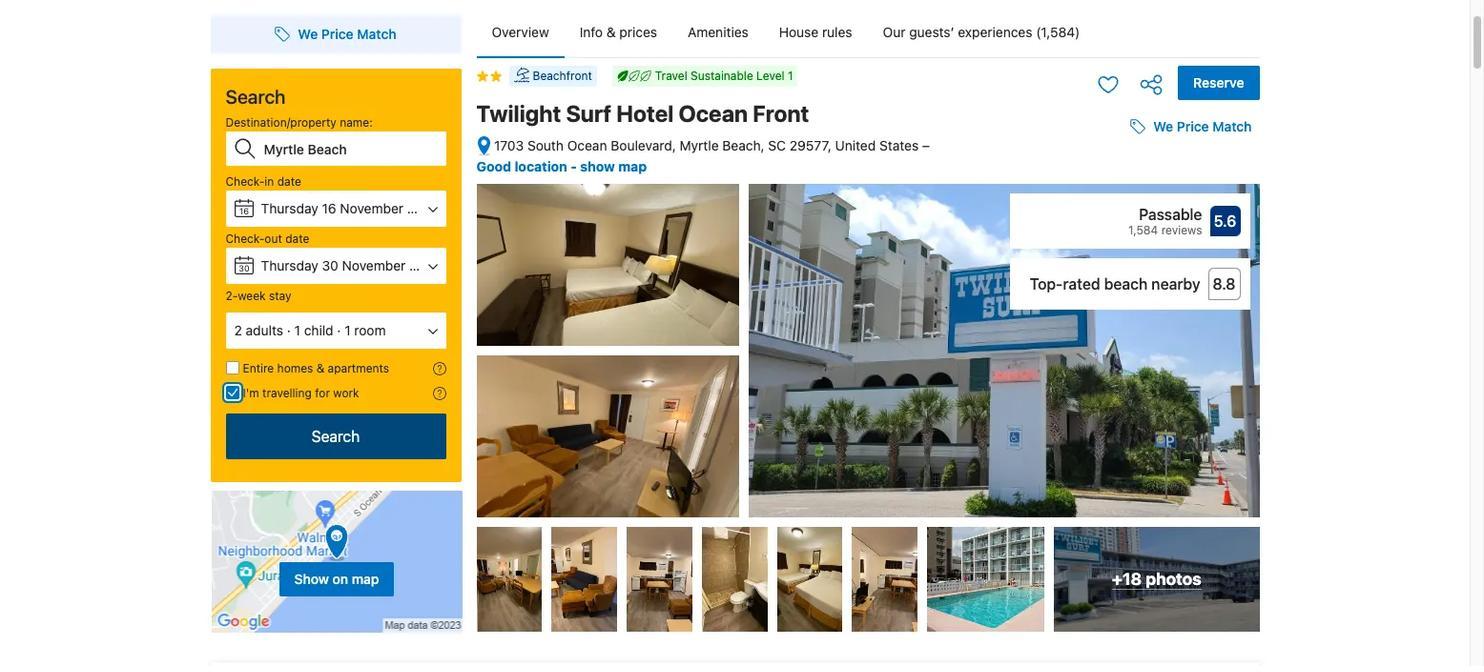 Task type: locate. For each thing, give the bounding box(es) containing it.
in
[[265, 175, 274, 189]]

boulevard,
[[611, 137, 676, 154]]

search section
[[203, 0, 469, 634]]

· right the adults
[[287, 322, 291, 339]]

search
[[226, 86, 286, 108], [312, 428, 360, 445]]

we price match button up name:
[[267, 17, 404, 52]]

ocean up myrtle
[[679, 100, 748, 127]]

& up the 'for' in the left of the page
[[316, 362, 325, 376]]

1 · from the left
[[287, 322, 291, 339]]

2-week stay
[[226, 289, 291, 303]]

30 down thursday 16 november 2023
[[322, 258, 338, 274]]

house rules link
[[764, 8, 868, 57]]

0 vertical spatial &
[[607, 24, 616, 40]]

we price match button
[[267, 17, 404, 52], [1123, 110, 1260, 144]]

1 check- from the top
[[226, 175, 265, 189]]

show on map button
[[210, 490, 463, 634], [279, 562, 394, 597]]

stay
[[269, 289, 291, 303]]

1 vertical spatial map
[[352, 571, 379, 587]]

1 left room
[[345, 322, 351, 339]]

match
[[357, 26, 396, 42], [1213, 118, 1252, 135]]

date right in
[[277, 175, 301, 189]]

we up destination/property name:
[[298, 26, 318, 42]]

16 down the check-in date
[[239, 206, 249, 217]]

0 horizontal spatial 16
[[239, 206, 249, 217]]

+18
[[1112, 570, 1142, 590]]

map down boulevard,
[[618, 158, 647, 174]]

0 horizontal spatial &
[[316, 362, 325, 376]]

0 vertical spatial match
[[357, 26, 396, 42]]

1 vertical spatial date
[[285, 232, 309, 246]]

0 horizontal spatial we price match button
[[267, 17, 404, 52]]

name:
[[340, 115, 373, 130]]

nearby
[[1152, 276, 1200, 293]]

price inside search section
[[321, 26, 354, 42]]

amenities link
[[673, 8, 764, 57]]

1 vertical spatial check-
[[226, 232, 265, 246]]

0 vertical spatial we price match
[[298, 26, 396, 42]]

1 vertical spatial search
[[312, 428, 360, 445]]

price for we price match dropdown button inside the search section
[[321, 26, 354, 42]]

1 vertical spatial ocean
[[567, 137, 607, 154]]

south
[[527, 137, 564, 154]]

2 horizontal spatial 1
[[788, 69, 793, 83]]

1 left child
[[294, 322, 300, 339]]

we
[[298, 26, 318, 42], [1154, 118, 1173, 135]]

rules
[[822, 24, 852, 40]]

& right info in the left top of the page
[[607, 24, 616, 40]]

1 horizontal spatial map
[[618, 158, 647, 174]]

check- for out
[[226, 232, 265, 246]]

& inside the info & prices link
[[607, 24, 616, 40]]

child
[[304, 322, 334, 339]]

destination/property
[[226, 115, 337, 130]]

1 vertical spatial match
[[1213, 118, 1252, 135]]

thursday down in
[[261, 200, 318, 217]]

photos
[[1146, 570, 1201, 590]]

1 vertical spatial price
[[1177, 118, 1209, 135]]

check- up check-out date
[[226, 175, 265, 189]]

top-rated beach nearby
[[1030, 276, 1200, 293]]

0 vertical spatial date
[[277, 175, 301, 189]]

we up passable
[[1154, 118, 1173, 135]]

for
[[315, 386, 330, 401]]

i'm
[[243, 386, 259, 401]]

0 horizontal spatial we price match
[[298, 26, 396, 42]]

1 vertical spatial we
[[1154, 118, 1173, 135]]

0 horizontal spatial we
[[298, 26, 318, 42]]

november for 16
[[340, 200, 404, 217]]

good
[[476, 158, 511, 174]]

map right on
[[352, 571, 379, 587]]

twilight surf hotel ocean front
[[476, 100, 809, 127]]

date
[[277, 175, 301, 189], [285, 232, 309, 246]]

0 vertical spatial we price match button
[[267, 17, 404, 52]]

show on map
[[294, 571, 379, 587]]

–
[[922, 137, 930, 154]]

0 horizontal spatial 1
[[294, 322, 300, 339]]

0 vertical spatial search
[[226, 86, 286, 108]]

november
[[340, 200, 404, 217], [342, 258, 406, 274]]

0 horizontal spatial match
[[357, 26, 396, 42]]

date for check-in date
[[277, 175, 301, 189]]

1 horizontal spatial search
[[312, 428, 360, 445]]

0 vertical spatial check-
[[226, 175, 265, 189]]

1 horizontal spatial we price match button
[[1123, 110, 1260, 144]]

1 horizontal spatial &
[[607, 24, 616, 40]]

price for the bottommost we price match dropdown button
[[1177, 118, 1209, 135]]

0 horizontal spatial 30
[[239, 263, 250, 274]]

0 vertical spatial november
[[340, 200, 404, 217]]

date right out
[[285, 232, 309, 246]]

price down reserve button
[[1177, 118, 1209, 135]]

1 horizontal spatial ·
[[337, 322, 341, 339]]

29577,
[[790, 137, 832, 154]]

1 right the level
[[788, 69, 793, 83]]

price up name:
[[321, 26, 354, 42]]

1 horizontal spatial we
[[1154, 118, 1173, 135]]

we price match inside search section
[[298, 26, 396, 42]]

november up thursday 30 november 2023
[[340, 200, 404, 217]]

top-
[[1030, 276, 1063, 293]]

0 horizontal spatial ·
[[287, 322, 291, 339]]

ocean up show
[[567, 137, 607, 154]]

1 horizontal spatial match
[[1213, 118, 1252, 135]]

our guests' experiences (1,584)
[[883, 24, 1080, 40]]

2023 for thursday 16 november 2023
[[407, 200, 439, 217]]

we price match button down reserve button
[[1123, 110, 1260, 144]]

search down work
[[312, 428, 360, 445]]

entire homes & apartments
[[243, 362, 389, 376]]

1 horizontal spatial ocean
[[679, 100, 748, 127]]

price
[[321, 26, 354, 42], [1177, 118, 1209, 135]]

thursday down out
[[261, 258, 318, 274]]

0 horizontal spatial price
[[321, 26, 354, 42]]

we price match down reserve button
[[1154, 118, 1252, 135]]

match down reserve button
[[1213, 118, 1252, 135]]

0 horizontal spatial ocean
[[567, 137, 607, 154]]

if you select this option, we'll show you popular business travel features like breakfast, wifi and free parking. image
[[433, 387, 446, 401], [433, 387, 446, 401]]

& inside search section
[[316, 362, 325, 376]]

&
[[607, 24, 616, 40], [316, 362, 325, 376]]

30
[[322, 258, 338, 274], [239, 263, 250, 274]]

2023 down thursday 16 november 2023
[[409, 258, 442, 274]]

1 horizontal spatial 1
[[345, 322, 351, 339]]

1 vertical spatial thursday
[[261, 258, 318, 274]]

map inside search section
[[352, 571, 379, 587]]

map inside "1703 south ocean boulevard, myrtle beach, sc 29577, united states – good location - show map"
[[618, 158, 647, 174]]

1 horizontal spatial 30
[[322, 258, 338, 274]]

ocean
[[679, 100, 748, 127], [567, 137, 607, 154]]

check- for in
[[226, 175, 265, 189]]

2 thursday from the top
[[261, 258, 318, 274]]

0 vertical spatial ocean
[[679, 100, 748, 127]]

november for 30
[[342, 258, 406, 274]]

2023
[[407, 200, 439, 217], [409, 258, 442, 274]]

match up name:
[[357, 26, 396, 42]]

5.6
[[1214, 213, 1236, 230]]

out
[[265, 232, 282, 246]]

experiences
[[958, 24, 1033, 40]]

november down thursday 16 november 2023
[[342, 258, 406, 274]]

match inside search section
[[357, 26, 396, 42]]

0 vertical spatial price
[[321, 26, 354, 42]]

1 vertical spatial we price match
[[1154, 118, 1252, 135]]

1 thursday from the top
[[261, 200, 318, 217]]

united
[[835, 137, 876, 154]]

·
[[287, 322, 291, 339], [337, 322, 341, 339]]

beachfront
[[533, 69, 592, 83]]

we inside search section
[[298, 26, 318, 42]]

states
[[879, 137, 919, 154]]

week
[[238, 289, 266, 303]]

0 vertical spatial map
[[618, 158, 647, 174]]

2 check- from the top
[[226, 232, 265, 246]]

we'll show you stays where you can have the entire place to yourself image
[[433, 362, 446, 376], [433, 362, 446, 376]]

guests'
[[909, 24, 954, 40]]

30 up week
[[239, 263, 250, 274]]

search up the destination/property
[[226, 86, 286, 108]]

1 vertical spatial november
[[342, 258, 406, 274]]

hotel
[[616, 100, 674, 127]]

1 vertical spatial &
[[316, 362, 325, 376]]

0 vertical spatial thursday
[[261, 200, 318, 217]]

thursday
[[261, 200, 318, 217], [261, 258, 318, 274]]

we price match up name:
[[298, 26, 396, 42]]

2023 up thursday 30 november 2023
[[407, 200, 439, 217]]

front
[[753, 100, 809, 127]]

work
[[333, 386, 359, 401]]

homes
[[277, 362, 313, 376]]

beach,
[[722, 137, 765, 154]]

· right child
[[337, 322, 341, 339]]

1 horizontal spatial price
[[1177, 118, 1209, 135]]

0 vertical spatial we
[[298, 26, 318, 42]]

1703 south ocean boulevard, myrtle beach, sc 29577, united states – good location - show map
[[476, 137, 930, 174]]

2 · from the left
[[337, 322, 341, 339]]

0 horizontal spatial map
[[352, 571, 379, 587]]

surf
[[566, 100, 611, 127]]

0 vertical spatial 2023
[[407, 200, 439, 217]]

map
[[618, 158, 647, 174], [352, 571, 379, 587]]

16 up thursday 30 november 2023
[[322, 200, 336, 217]]

1 for level
[[788, 69, 793, 83]]

click to open map view image
[[476, 135, 491, 157]]

prices
[[619, 24, 657, 40]]

1 vertical spatial 2023
[[409, 258, 442, 274]]

check- up week
[[226, 232, 265, 246]]



Task type: describe. For each thing, give the bounding box(es) containing it.
destination/property name:
[[226, 115, 373, 130]]

reserve button
[[1178, 66, 1260, 100]]

we price match button inside search section
[[267, 17, 404, 52]]

info
[[580, 24, 603, 40]]

overview link
[[476, 8, 564, 57]]

scored 5.6 element
[[1210, 206, 1241, 237]]

1 horizontal spatial 16
[[322, 200, 336, 217]]

our guests' experiences (1,584) link
[[868, 8, 1095, 57]]

1 for ·
[[294, 322, 300, 339]]

info & prices
[[580, 24, 657, 40]]

on
[[332, 571, 348, 587]]

-
[[571, 158, 577, 174]]

2 adults · 1 child · 1 room
[[234, 322, 386, 339]]

date for check-out date
[[285, 232, 309, 246]]

thursday for thursday 16 november 2023
[[261, 200, 318, 217]]

adults
[[246, 322, 283, 339]]

2
[[234, 322, 242, 339]]

we for we price match dropdown button inside the search section
[[298, 26, 318, 42]]

2-
[[226, 289, 238, 303]]

+18 photos
[[1112, 570, 1201, 590]]

entire
[[243, 362, 274, 376]]

beach
[[1104, 276, 1148, 293]]

room
[[354, 322, 386, 339]]

1 horizontal spatial we price match
[[1154, 118, 1252, 135]]

passable
[[1139, 206, 1202, 223]]

thursday 16 november 2023
[[261, 200, 439, 217]]

Where are you going? field
[[256, 132, 446, 166]]

(1,584)
[[1036, 24, 1080, 40]]

house
[[779, 24, 819, 40]]

location
[[515, 158, 567, 174]]

we for the bottommost we price match dropdown button
[[1154, 118, 1173, 135]]

show
[[580, 158, 615, 174]]

amenities
[[688, 24, 749, 40]]

reserve
[[1193, 74, 1244, 91]]

travel
[[655, 69, 687, 83]]

search inside 'button'
[[312, 428, 360, 445]]

thursday 30 november 2023
[[261, 258, 442, 274]]

2 adults · 1 child · 1 room button
[[226, 313, 446, 349]]

top-rated beach nearby element
[[1019, 273, 1200, 296]]

1,584
[[1128, 223, 1158, 238]]

sustainable
[[691, 69, 753, 83]]

travelling
[[262, 386, 312, 401]]

2023 for thursday 30 november 2023
[[409, 258, 442, 274]]

rated okay element
[[1019, 203, 1202, 226]]

thursday for thursday 30 november 2023
[[261, 258, 318, 274]]

overview
[[492, 24, 549, 40]]

passable 1,584 reviews
[[1128, 206, 1202, 238]]

rated
[[1063, 276, 1100, 293]]

reviews
[[1161, 223, 1202, 238]]

good location - show map button
[[476, 158, 647, 174]]

1703
[[494, 137, 524, 154]]

1 vertical spatial we price match button
[[1123, 110, 1260, 144]]

travel sustainable level 1
[[655, 69, 793, 83]]

8.8
[[1213, 276, 1236, 293]]

0 horizontal spatial search
[[226, 86, 286, 108]]

sc
[[768, 137, 786, 154]]

check-in date
[[226, 175, 301, 189]]

house rules
[[779, 24, 852, 40]]

apartments
[[328, 362, 389, 376]]

+18 photos link
[[1054, 528, 1260, 633]]

myrtle
[[680, 137, 719, 154]]

info & prices link
[[564, 8, 673, 57]]

level
[[757, 69, 785, 83]]

our
[[883, 24, 906, 40]]

i'm travelling for work
[[243, 386, 359, 401]]

ocean inside "1703 south ocean boulevard, myrtle beach, sc 29577, united states – good location - show map"
[[567, 137, 607, 154]]

search button
[[226, 414, 446, 460]]

twilight
[[476, 100, 561, 127]]

check-out date
[[226, 232, 309, 246]]

show
[[294, 571, 329, 587]]

8.8 element
[[1208, 268, 1241, 301]]



Task type: vqa. For each thing, say whether or not it's contained in the screenshot.
free in You'll need to check the policy on the specific ticket you're booking. Last minute bookings might no longer have free cancellation available.
no



